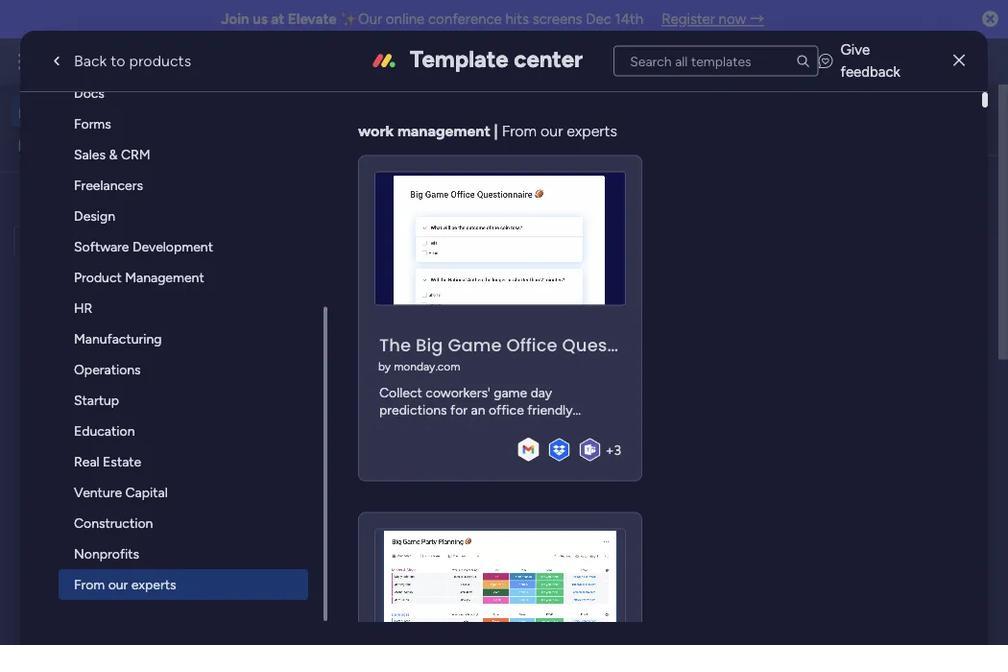 Task type: vqa. For each thing, say whether or not it's contained in the screenshot.
0
yes



Task type: describe. For each thing, give the bounding box(es) containing it.
working for working space button
[[388, 620, 452, 641]]

manufacturing
[[74, 331, 162, 347]]

join us at elevate ✨ our online conference hits screens dec 14th
[[221, 11, 644, 28]]

|
[[494, 122, 498, 140]]

education
[[74, 423, 135, 440]]

my work button
[[12, 129, 207, 160]]

at
[[271, 11, 285, 28]]

predictions
[[379, 402, 447, 418]]

office
[[489, 402, 524, 418]]

1 horizontal spatial experts
[[567, 122, 618, 140]]

workspace image for working space button
[[329, 618, 375, 646]]

bob builder image
[[955, 46, 986, 77]]

1 horizontal spatial our
[[541, 122, 563, 140]]

see plans button
[[310, 47, 403, 76]]

workspace selection element
[[18, 189, 153, 212]]

+ 3
[[606, 442, 622, 458]]

nonprofits
[[74, 546, 139, 563]]

✨
[[340, 11, 355, 28]]

monday
[[86, 50, 151, 72]]

space for working space button
[[456, 620, 505, 641]]

boards,
[[464, 110, 516, 129]]

work management | from our experts
[[358, 122, 618, 140]]

by
[[379, 359, 391, 373]]

office
[[507, 333, 558, 357]]

hits
[[506, 11, 529, 28]]

day
[[531, 384, 553, 401]]

product
[[74, 269, 122, 286]]

give feedback
[[841, 41, 901, 80]]

good afternoon, bob! quickly access your recent boards, inbox and workspaces
[[274, 91, 587, 150]]

inbox image
[[714, 52, 733, 71]]

sales & crm
[[74, 147, 150, 163]]

design
[[74, 208, 115, 224]]

help image
[[888, 52, 907, 71]]

coworkers'
[[426, 384, 491, 401]]

feedback
[[841, 63, 901, 80]]

online
[[386, 11, 425, 28]]

for
[[451, 402, 468, 418]]

development
[[133, 239, 213, 255]]

game
[[448, 333, 502, 357]]

back to products
[[74, 52, 191, 70]]

work right component icon
[[345, 422, 374, 438]]

afternoon,
[[311, 91, 373, 107]]

working space button
[[308, 599, 505, 646]]

monday work management
[[86, 50, 298, 72]]

→
[[750, 11, 765, 28]]

0 vertical spatial management
[[194, 50, 298, 72]]

register now →
[[662, 11, 765, 28]]

conference
[[428, 11, 502, 28]]

project inside list box
[[45, 277, 89, 294]]

1 horizontal spatial from
[[502, 122, 537, 140]]

join
[[221, 11, 249, 28]]

+
[[606, 442, 614, 458]]

&
[[109, 147, 118, 163]]

w
[[21, 192, 34, 208]]

(inbox)
[[426, 497, 484, 517]]

software development
[[74, 239, 213, 255]]

search everything image
[[845, 52, 865, 71]]

collect
[[379, 384, 423, 401]]

venture capital
[[74, 485, 168, 501]]

Search in workspace field
[[40, 231, 160, 253]]

screens
[[533, 11, 583, 28]]

project management inside list box
[[45, 277, 171, 294]]

bob!
[[377, 91, 404, 107]]

work management > working space
[[345, 422, 563, 438]]

management up work management > working space
[[404, 391, 497, 409]]

now
[[719, 11, 747, 28]]

visited
[[399, 196, 452, 217]]

startup
[[74, 392, 119, 409]]

product management
[[74, 269, 204, 286]]

select product image
[[17, 52, 37, 71]]

search image
[[796, 53, 811, 69]]

estate
[[103, 454, 141, 470]]

give
[[841, 41, 871, 59]]

freelancers
[[74, 177, 143, 194]]

from inside work management templates element
[[74, 577, 105, 593]]

0
[[498, 499, 507, 515]]

elevate
[[288, 11, 337, 28]]

crm
[[121, 147, 150, 163]]

add to favorites image
[[544, 390, 563, 409]]

forms
[[74, 116, 111, 132]]

open update feed (inbox) image
[[297, 496, 320, 519]]

1 horizontal spatial project
[[349, 391, 400, 409]]

venture
[[74, 485, 122, 501]]

inbox
[[519, 110, 558, 129]]

register now → link
[[662, 11, 765, 28]]

close image
[[954, 54, 966, 68]]

notifications image
[[672, 52, 691, 71]]

back to products button
[[32, 42, 207, 80]]

14th
[[615, 11, 644, 28]]

sales
[[74, 147, 106, 163]]

>
[[460, 422, 468, 438]]

2 horizontal spatial working
[[472, 422, 522, 438]]

management for work management > working space
[[377, 422, 457, 438]]

hr
[[74, 300, 93, 317]]

competition.
[[379, 419, 456, 435]]



Task type: locate. For each thing, give the bounding box(es) containing it.
from right |
[[502, 122, 537, 140]]

0 vertical spatial experts
[[567, 122, 618, 140]]

working inside workspace selection element
[[44, 191, 103, 209]]

work management templates element
[[39, 0, 324, 600]]

good
[[274, 91, 308, 107]]

working space for workspace selection element
[[44, 191, 150, 209]]

my work
[[42, 136, 93, 153]]

give feedback link
[[819, 39, 921, 83]]

dec
[[586, 11, 612, 28]]

template center
[[410, 45, 583, 73]]

real estate
[[74, 454, 141, 470]]

see plans
[[336, 53, 394, 70]]

0 horizontal spatial space
[[106, 191, 150, 209]]

0 vertical spatial working space
[[44, 191, 150, 209]]

working space up search in workspace field
[[44, 191, 150, 209]]

home button
[[12, 96, 207, 127]]

Search all templates search field
[[614, 46, 819, 76]]

1 vertical spatial project management
[[349, 391, 497, 409]]

management inside list box
[[92, 277, 171, 294]]

working down "office"
[[472, 422, 522, 438]]

space for workspace selection element
[[106, 191, 150, 209]]

recently visited
[[324, 196, 452, 217]]

0 horizontal spatial my
[[42, 136, 61, 153]]

workspace image inside working space button
[[329, 618, 375, 646]]

recent
[[416, 110, 461, 129]]

capital
[[125, 485, 168, 501]]

1 vertical spatial workspaces
[[353, 562, 447, 582]]

the
[[379, 333, 411, 357]]

feed
[[386, 497, 422, 517]]

our
[[358, 11, 383, 28]]

public board image
[[321, 389, 342, 410]]

the big game office questionnaire by monday.com
[[379, 333, 687, 373]]

management for work management | from our experts
[[398, 122, 491, 140]]

project down by
[[349, 391, 400, 409]]

work down bob!
[[358, 122, 394, 140]]

0 vertical spatial my
[[42, 136, 61, 153]]

1 vertical spatial working space
[[388, 620, 505, 641]]

see
[[336, 53, 359, 70]]

experts down nonprofits
[[131, 577, 176, 593]]

2 vertical spatial working
[[388, 620, 452, 641]]

1 vertical spatial from
[[74, 577, 105, 593]]

from our experts
[[74, 577, 176, 593]]

back
[[74, 52, 107, 70]]

working space
[[44, 191, 150, 209], [388, 620, 505, 641]]

v2 user feedback image
[[819, 50, 833, 72]]

1 horizontal spatial working
[[388, 620, 452, 641]]

docs
[[74, 85, 105, 101]]

my for my work
[[42, 136, 61, 153]]

0 horizontal spatial working
[[44, 191, 103, 209]]

1 vertical spatial space
[[525, 422, 563, 438]]

working for workspace selection element
[[44, 191, 103, 209]]

0 vertical spatial project
[[45, 277, 89, 294]]

working space for working space button
[[388, 620, 505, 641]]

experts right inbox
[[567, 122, 618, 140]]

1 vertical spatial our
[[108, 577, 128, 593]]

0 vertical spatial workspaces
[[274, 132, 356, 150]]

working space inside button
[[388, 620, 505, 641]]

products
[[129, 52, 191, 70]]

plans
[[362, 53, 394, 70]]

management down development
[[125, 269, 204, 286]]

2 horizontal spatial space
[[525, 422, 563, 438]]

component image
[[321, 419, 338, 437]]

home
[[44, 103, 81, 120]]

from
[[502, 122, 537, 140], [74, 577, 105, 593]]

us
[[253, 11, 268, 28]]

my for my workspaces
[[324, 562, 349, 582]]

our
[[541, 122, 563, 140], [108, 577, 128, 593]]

0 horizontal spatial working space
[[44, 191, 150, 209]]

working down my workspaces
[[388, 620, 452, 641]]

our inside work management templates element
[[108, 577, 128, 593]]

0 vertical spatial project management
[[45, 277, 171, 294]]

0 vertical spatial workspace image
[[18, 190, 37, 211]]

1 horizontal spatial project management
[[349, 391, 497, 409]]

2 vertical spatial management
[[377, 422, 457, 438]]

my workspaces
[[324, 562, 447, 582]]

working inside button
[[388, 620, 452, 641]]

work down the forms
[[64, 136, 93, 153]]

update feed (inbox)
[[324, 497, 484, 517]]

management
[[194, 50, 298, 72], [398, 122, 491, 140], [377, 422, 457, 438]]

working right the w at the left of page
[[44, 191, 103, 209]]

1 vertical spatial working
[[472, 422, 522, 438]]

workspaces
[[274, 132, 356, 150], [353, 562, 447, 582]]

management down software development
[[92, 277, 171, 294]]

template
[[410, 45, 509, 73]]

invite members image
[[756, 52, 775, 71]]

workspaces down quickly
[[274, 132, 356, 150]]

working space inside workspace selection element
[[44, 191, 150, 209]]

management
[[125, 269, 204, 286], [92, 277, 171, 294], [404, 391, 497, 409]]

my right close my workspaces icon
[[324, 562, 349, 582]]

1 horizontal spatial my
[[324, 562, 349, 582]]

0 vertical spatial space
[[106, 191, 150, 209]]

0 horizontal spatial our
[[108, 577, 128, 593]]

monday.com
[[394, 359, 461, 373]]

1 horizontal spatial space
[[456, 620, 505, 641]]

my down home
[[42, 136, 61, 153]]

work right monday
[[155, 50, 190, 72]]

0 vertical spatial our
[[541, 122, 563, 140]]

workspace image containing w
[[18, 190, 37, 211]]

project management up competition.
[[349, 391, 497, 409]]

workspace image for workspace selection element
[[18, 190, 37, 211]]

workspace image left the design
[[18, 190, 37, 211]]

experts inside work management templates element
[[131, 577, 176, 593]]

access
[[330, 110, 377, 129]]

real
[[74, 454, 100, 470]]

my inside button
[[42, 136, 61, 153]]

collect coworkers' game day predictions for an office friendly competition.
[[379, 384, 573, 435]]

close my workspaces image
[[297, 561, 320, 584]]

1 vertical spatial experts
[[131, 577, 176, 593]]

an
[[471, 402, 486, 418]]

space inside button
[[456, 620, 505, 641]]

project up hr on the left top
[[45, 277, 89, 294]]

construction
[[74, 515, 153, 532]]

and
[[561, 110, 587, 129]]

1 vertical spatial project
[[349, 391, 400, 409]]

working space down my workspaces
[[388, 620, 505, 641]]

apps image
[[798, 52, 818, 71]]

None search field
[[614, 46, 819, 76]]

big
[[416, 333, 443, 357]]

project management list box
[[0, 265, 245, 561]]

workspaces up working space button
[[353, 562, 447, 582]]

work
[[155, 50, 190, 72], [358, 122, 394, 140], [64, 136, 93, 153], [345, 422, 374, 438]]

workspace image
[[18, 190, 37, 211], [329, 618, 375, 646]]

project management up hr on the left top
[[45, 277, 171, 294]]

option
[[0, 268, 245, 272]]

to
[[111, 52, 125, 70]]

3
[[614, 442, 622, 458]]

workspaces inside the good afternoon, bob! quickly access your recent boards, inbox and workspaces
[[274, 132, 356, 150]]

update
[[324, 497, 382, 517]]

0 horizontal spatial workspace image
[[18, 190, 37, 211]]

0 vertical spatial working
[[44, 191, 103, 209]]

your
[[381, 110, 412, 129]]

1 vertical spatial workspace image
[[329, 618, 375, 646]]

1 horizontal spatial working space
[[388, 620, 505, 641]]

from down nonprofits
[[74, 577, 105, 593]]

0 horizontal spatial from
[[74, 577, 105, 593]]

project management
[[45, 277, 171, 294], [349, 391, 497, 409]]

0 horizontal spatial project
[[45, 277, 89, 294]]

questionnaire
[[563, 333, 687, 357]]

workspace image down my workspaces
[[329, 618, 375, 646]]

0 vertical spatial from
[[502, 122, 537, 140]]

our right |
[[541, 122, 563, 140]]

register
[[662, 11, 716, 28]]

our down nonprofits
[[108, 577, 128, 593]]

software
[[74, 239, 129, 255]]

quickly
[[274, 110, 326, 129]]

2 vertical spatial space
[[456, 620, 505, 641]]

1 vertical spatial management
[[398, 122, 491, 140]]

center
[[514, 45, 583, 73]]

recently
[[324, 196, 395, 217]]

0 horizontal spatial project management
[[45, 277, 171, 294]]

0 horizontal spatial experts
[[131, 577, 176, 593]]

1 horizontal spatial workspace image
[[329, 618, 375, 646]]

friendly
[[528, 402, 573, 418]]

1 vertical spatial my
[[324, 562, 349, 582]]

work inside button
[[64, 136, 93, 153]]

my
[[42, 136, 61, 153], [324, 562, 349, 582]]



